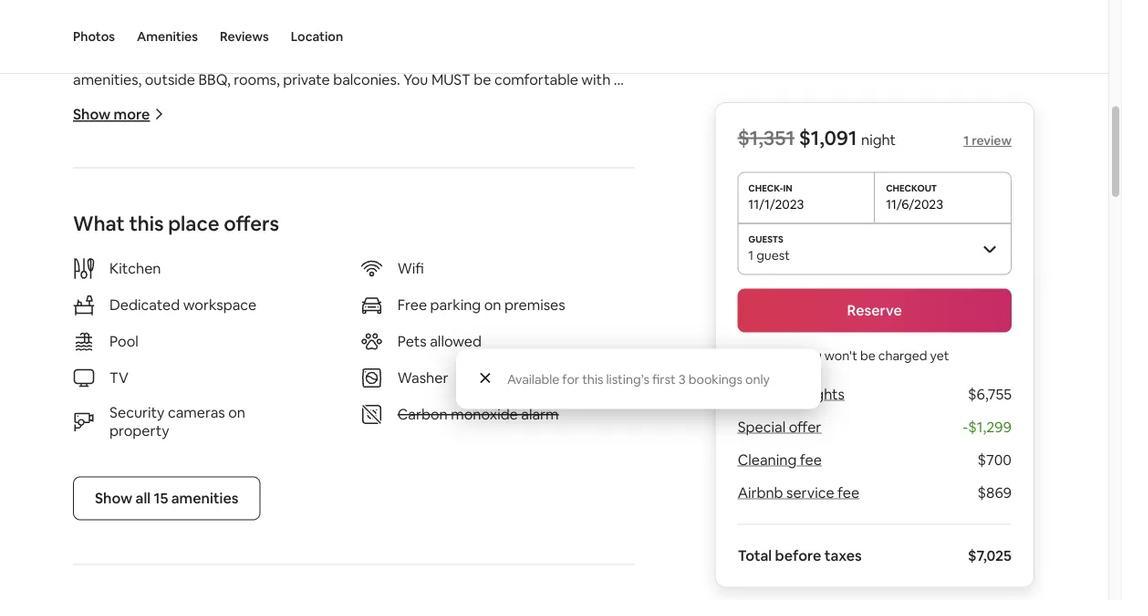 Task type: describe. For each thing, give the bounding box(es) containing it.
3
[[679, 371, 686, 387]]

airbnb service fee button
[[738, 484, 860, 502]]

place
[[168, 211, 220, 237]]

5
[[792, 385, 800, 404]]

1 review
[[964, 132, 1012, 149]]

carbon monoxide alarm
[[398, 405, 559, 424]]

nights
[[803, 385, 845, 404]]

kitchen
[[110, 259, 161, 278]]

photos
[[73, 28, 115, 45]]

charged
[[879, 347, 928, 364]]

amenities
[[171, 489, 239, 508]]

1 review button
[[964, 132, 1012, 149]]

on for cameras
[[228, 404, 245, 422]]

offer
[[789, 418, 821, 437]]

special
[[738, 418, 786, 437]]

available for this listing's first 3 bookings only
[[507, 371, 770, 387]]

$1,299
[[968, 418, 1012, 437]]

dedicated
[[110, 296, 180, 315]]

location button
[[291, 0, 343, 73]]

free
[[398, 296, 427, 315]]

total before taxes
[[738, 547, 862, 565]]

on for parking
[[484, 296, 501, 315]]

reviews
[[220, 28, 269, 45]]

amenities
[[137, 28, 198, 45]]

show for show all 15 amenities
[[95, 489, 132, 508]]

pets allowed
[[398, 332, 482, 351]]

free parking on premises
[[398, 296, 565, 315]]

only
[[746, 371, 770, 387]]

$6,755
[[968, 385, 1012, 404]]

$1,351 $1,091 night
[[738, 125, 896, 151]]

premises
[[505, 296, 565, 315]]

cleaning fee
[[738, 451, 822, 469]]

offers
[[224, 211, 279, 237]]

show more button
[[73, 105, 165, 124]]

carbon
[[398, 405, 448, 424]]

be
[[860, 347, 876, 364]]

first
[[652, 371, 676, 387]]

-
[[963, 418, 968, 437]]

show all 15 amenities
[[95, 489, 239, 508]]

pets
[[398, 332, 427, 351]]

what this place offers
[[73, 211, 279, 237]]

dedicated workspace
[[110, 296, 257, 315]]

washer
[[398, 369, 448, 388]]

pool
[[110, 332, 139, 351]]

all
[[136, 489, 151, 508]]

price breakdown dialog
[[456, 349, 821, 409]]

special offer
[[738, 418, 821, 437]]

special offer button
[[738, 418, 821, 437]]



Task type: locate. For each thing, give the bounding box(es) containing it.
monoxide
[[451, 405, 518, 424]]

alarm
[[521, 405, 559, 424]]

amenities button
[[137, 0, 198, 73]]

$1,351 left $1,091
[[738, 125, 794, 151]]

$7,025
[[968, 547, 1012, 565]]

1 vertical spatial this
[[582, 371, 604, 387]]

$1,091
[[799, 125, 857, 151]]

$869
[[978, 484, 1012, 502]]

taxes
[[824, 547, 862, 565]]

show left more
[[73, 105, 111, 124]]

0 vertical spatial on
[[484, 296, 501, 315]]

review
[[972, 132, 1012, 149]]

won't
[[825, 347, 858, 364]]

fee up 'service'
[[800, 451, 822, 469]]

11/6/2023
[[886, 196, 944, 212]]

0 horizontal spatial fee
[[800, 451, 822, 469]]

0 vertical spatial show
[[73, 105, 111, 124]]

x
[[781, 385, 789, 404]]

service
[[786, 484, 834, 502]]

1 horizontal spatial on
[[484, 296, 501, 315]]

$1,351 left x in the right of the page
[[738, 385, 778, 404]]

show left all
[[95, 489, 132, 508]]

this right for
[[582, 371, 604, 387]]

reviews button
[[220, 0, 269, 73]]

fee
[[800, 451, 822, 469], [837, 484, 860, 502]]

0 horizontal spatial on
[[228, 404, 245, 422]]

security
[[110, 404, 165, 422]]

0 vertical spatial this
[[129, 211, 164, 237]]

1 vertical spatial show
[[95, 489, 132, 508]]

total
[[738, 547, 772, 565]]

show
[[73, 105, 111, 124], [95, 489, 132, 508]]

1 horizontal spatial fee
[[837, 484, 860, 502]]

11/1/2023
[[749, 196, 804, 212]]

$1,351 x 5 nights button
[[738, 385, 845, 404]]

photos button
[[73, 0, 115, 73]]

$1,351 for x
[[738, 385, 778, 404]]

yet
[[930, 347, 949, 364]]

cleaning fee button
[[738, 451, 822, 469]]

show inside show all 15 amenities button
[[95, 489, 132, 508]]

1 vertical spatial fee
[[837, 484, 860, 502]]

show for show more
[[73, 105, 111, 124]]

on right cameras
[[228, 404, 245, 422]]

on
[[484, 296, 501, 315], [228, 404, 245, 422]]

cleaning
[[738, 451, 797, 469]]

1 $1,351 from the top
[[738, 125, 794, 151]]

$1,351
[[738, 125, 794, 151], [738, 385, 778, 404]]

on inside the security cameras on property
[[228, 404, 245, 422]]

for
[[562, 371, 580, 387]]

show all 15 amenities button
[[73, 477, 260, 521]]

1 vertical spatial on
[[228, 404, 245, 422]]

this
[[129, 211, 164, 237], [582, 371, 604, 387]]

property
[[110, 422, 169, 441]]

cameras
[[168, 404, 225, 422]]

wifi
[[398, 259, 424, 278]]

security cameras on property
[[110, 404, 245, 441]]

airbnb service fee
[[738, 484, 860, 502]]

before
[[775, 547, 821, 565]]

0 vertical spatial $1,351
[[738, 125, 794, 151]]

reserve button
[[738, 289, 1012, 333]]

0 horizontal spatial this
[[129, 211, 164, 237]]

this up kitchen
[[129, 211, 164, 237]]

1 horizontal spatial this
[[582, 371, 604, 387]]

$1,351 x 5 nights
[[738, 385, 845, 404]]

reserve
[[847, 301, 902, 320]]

show more
[[73, 105, 150, 124]]

location
[[291, 28, 343, 45]]

workspace
[[183, 296, 257, 315]]

airbnb
[[738, 484, 783, 502]]

tv
[[110, 369, 129, 388]]

fee right 'service'
[[837, 484, 860, 502]]

$1,351 for $1,091
[[738, 125, 794, 151]]

1 vertical spatial $1,351
[[738, 385, 778, 404]]

2 $1,351 from the top
[[738, 385, 778, 404]]

what
[[73, 211, 125, 237]]

this inside price breakdown dialog
[[582, 371, 604, 387]]

night
[[861, 130, 896, 149]]

on right parking
[[484, 296, 501, 315]]

$700
[[978, 451, 1012, 469]]

available
[[507, 371, 560, 387]]

you
[[800, 347, 822, 364]]

bookings
[[689, 371, 743, 387]]

you won't be charged yet
[[800, 347, 949, 364]]

parking
[[430, 296, 481, 315]]

15
[[154, 489, 168, 508]]

more
[[114, 105, 150, 124]]

listing's
[[606, 371, 650, 387]]

allowed
[[430, 332, 482, 351]]

0 vertical spatial fee
[[800, 451, 822, 469]]

1
[[964, 132, 969, 149]]

-$1,299
[[963, 418, 1012, 437]]



Task type: vqa. For each thing, say whether or not it's contained in the screenshot.
for
yes



